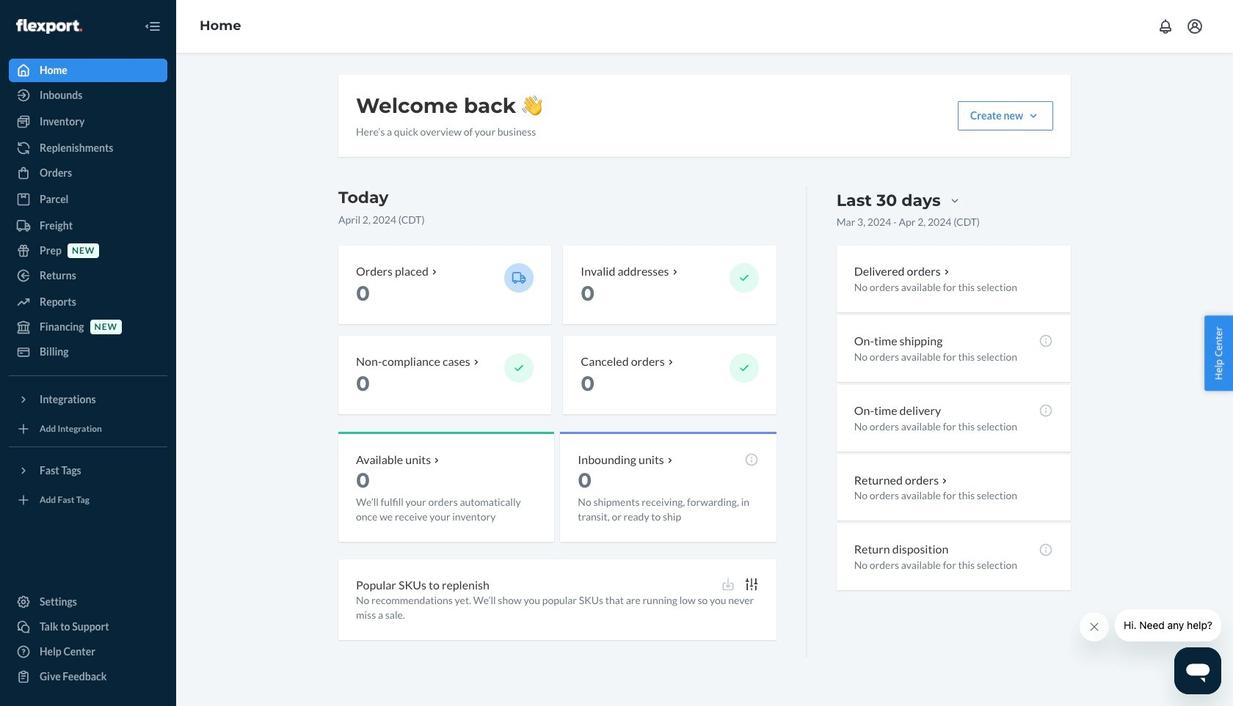 Task type: locate. For each thing, give the bounding box(es) containing it.
flexport logo image
[[16, 19, 82, 34]]

open notifications image
[[1157, 18, 1175, 35]]

hand-wave emoji image
[[522, 95, 543, 116]]

close navigation image
[[144, 18, 162, 35]]



Task type: describe. For each thing, give the bounding box(es) containing it.
open account menu image
[[1186, 18, 1204, 35]]



